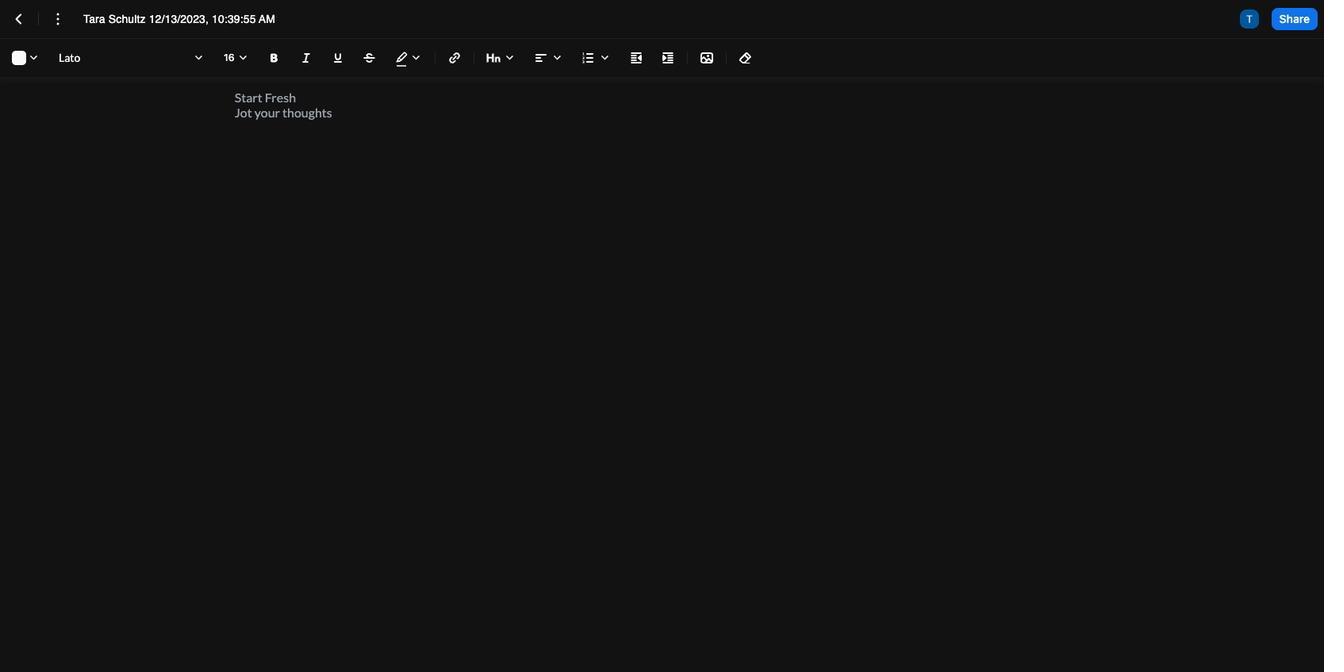 Task type: vqa. For each thing, say whether or not it's contained in the screenshot.
Italic icon
yes



Task type: describe. For each thing, give the bounding box(es) containing it.
decrease indent image
[[627, 48, 646, 67]]

all notes image
[[10, 10, 29, 29]]

lato
[[59, 51, 80, 64]]

share
[[1280, 12, 1311, 25]]

bold image
[[265, 48, 284, 67]]

clear style image
[[737, 48, 756, 67]]

16
[[224, 52, 235, 64]]

italic image
[[297, 48, 316, 67]]

16 button
[[217, 45, 256, 71]]



Task type: locate. For each thing, give the bounding box(es) containing it.
share button
[[1272, 8, 1318, 30]]

strikethrough image
[[360, 48, 379, 67]]

more image
[[48, 10, 67, 29]]

lato button
[[52, 45, 211, 71]]

underline image
[[329, 48, 348, 67]]

link image
[[445, 48, 464, 67]]

insert image image
[[698, 48, 717, 67]]

tara schultz image
[[1240, 10, 1260, 29]]

increase indent image
[[659, 48, 678, 67]]

None text field
[[83, 11, 299, 27]]



